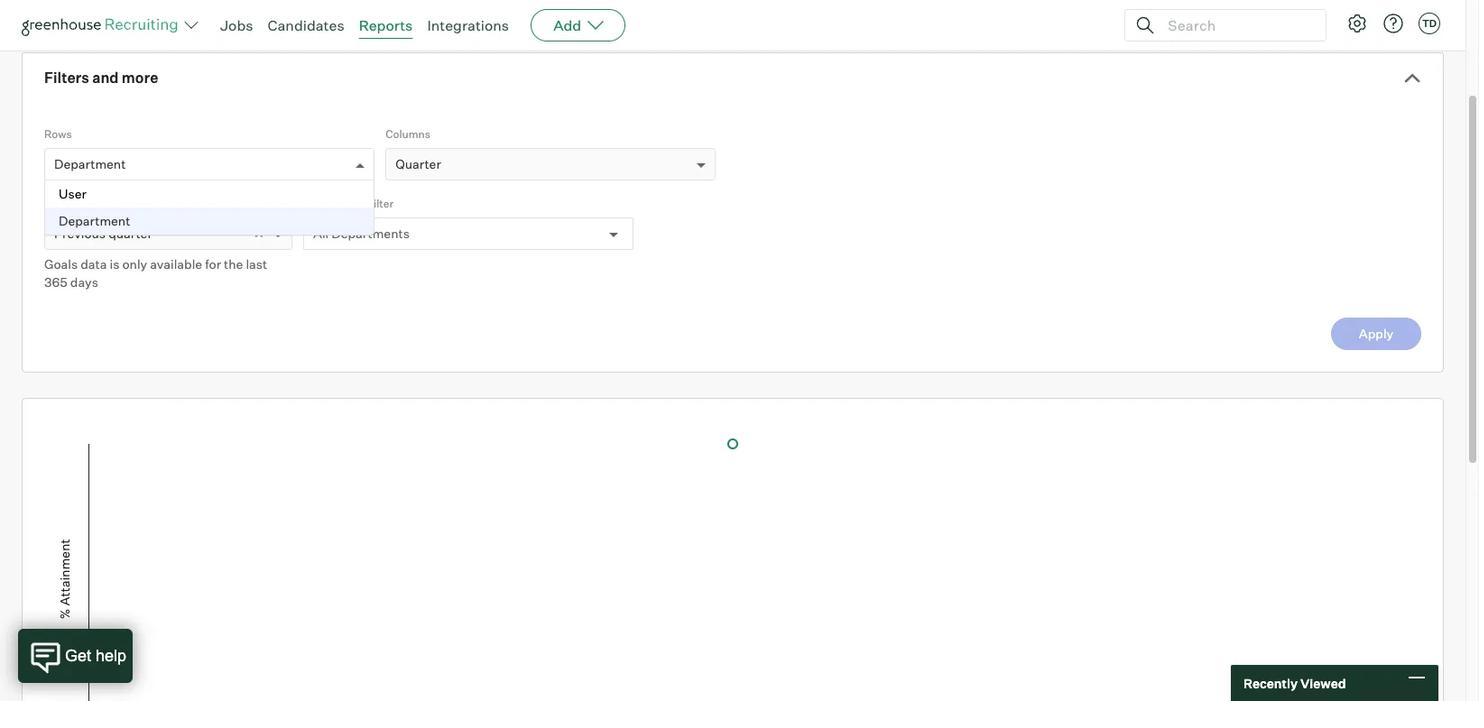 Task type: locate. For each thing, give the bounding box(es) containing it.
department option up user
[[54, 156, 126, 172]]

td button
[[1419, 13, 1441, 34]]

0 vertical spatial department
[[54, 156, 126, 172]]

department inside list box
[[59, 213, 130, 229]]

td
[[1422, 17, 1437, 30]]

add
[[553, 16, 581, 34]]

list box containing user
[[45, 181, 374, 235]]

more
[[122, 69, 158, 87]]

all departments
[[313, 226, 410, 241]]

goals
[[44, 256, 78, 272]]

for
[[205, 256, 221, 272]]

None field
[[54, 149, 59, 182]]

only
[[122, 256, 147, 272]]

xychart image
[[44, 399, 1422, 701]]

department option up for
[[45, 208, 374, 235]]

schedule button
[[1184, 0, 1285, 26]]

add button
[[531, 9, 626, 42]]

department down date
[[59, 213, 130, 229]]

td button
[[1415, 9, 1444, 38]]

department up user
[[54, 156, 126, 172]]

department up all
[[303, 197, 365, 210]]

previous quarter
[[54, 226, 152, 241]]

quarter
[[396, 156, 441, 172]]

share
[[1315, 2, 1349, 17]]

previous
[[54, 226, 106, 241]]

jobs link
[[220, 16, 253, 34]]

2 vertical spatial department
[[59, 213, 130, 229]]

viewed
[[1301, 676, 1346, 691]]

1 vertical spatial department
[[303, 197, 365, 210]]

activity
[[44, 197, 83, 210]]

reports
[[359, 16, 413, 34]]

in
[[76, 1, 94, 25]]

goals data is only available for the last 365 days
[[44, 256, 267, 290]]

previous quarter option
[[54, 226, 152, 241]]

365
[[44, 275, 67, 290]]

schedule
[[1207, 2, 1262, 17]]

all
[[313, 226, 329, 241]]

stage
[[98, 1, 154, 25]]

department option
[[54, 156, 126, 172], [45, 208, 374, 235]]

available
[[150, 256, 202, 272]]

the
[[224, 256, 243, 272]]

configure image
[[1347, 13, 1368, 34]]

departments
[[332, 226, 410, 241]]

department
[[54, 156, 126, 172], [303, 197, 365, 210], [59, 213, 130, 229]]

list box
[[45, 181, 374, 235]]



Task type: describe. For each thing, give the bounding box(es) containing it.
candidates link
[[268, 16, 344, 34]]

filters and more
[[44, 69, 158, 87]]

activity date
[[44, 197, 110, 210]]

greenhouse recruiting image
[[22, 14, 184, 36]]

quarter
[[108, 226, 152, 241]]

1 vertical spatial department option
[[45, 208, 374, 235]]

recently viewed
[[1244, 676, 1346, 691]]

data
[[81, 256, 107, 272]]

last
[[246, 256, 267, 272]]

×
[[254, 223, 264, 242]]

quarter option
[[396, 156, 441, 172]]

and
[[92, 69, 119, 87]]

filters
[[44, 69, 89, 87]]

save and schedule this report to revisit it! element
[[1101, 0, 1184, 26]]

filter
[[367, 197, 394, 210]]

user
[[59, 186, 86, 201]]

columns
[[386, 127, 430, 141]]

faq image
[[1419, 0, 1441, 19]]

user option
[[45, 181, 374, 208]]

department filter
[[303, 197, 394, 210]]

time
[[22, 1, 72, 25]]

days
[[70, 275, 98, 290]]

time in stage goal attainment
[[22, 1, 317, 25]]

jobs
[[220, 16, 253, 34]]

download image
[[1383, 0, 1404, 19]]

reports link
[[359, 16, 413, 34]]

candidates
[[268, 16, 344, 34]]

share button
[[1292, 0, 1372, 26]]

recently
[[1244, 676, 1298, 691]]

date
[[86, 197, 110, 210]]

rows
[[44, 127, 72, 141]]

attainment
[[207, 1, 317, 25]]

0 vertical spatial department option
[[54, 156, 126, 172]]

Search text field
[[1163, 12, 1310, 38]]

integrations
[[427, 16, 509, 34]]

goal
[[159, 1, 203, 25]]

is
[[110, 256, 119, 272]]

integrations link
[[427, 16, 509, 34]]



Task type: vqa. For each thing, say whether or not it's contained in the screenshot.
Reports link
yes



